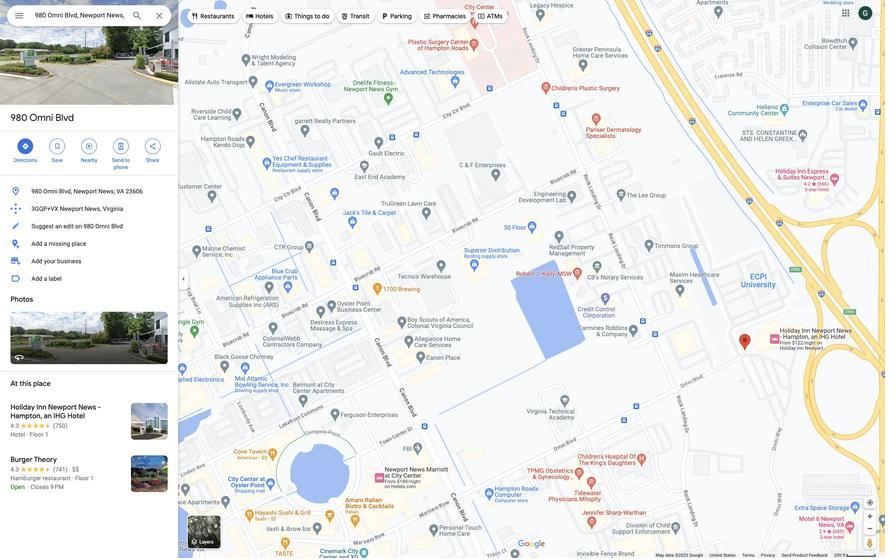 Task type: vqa. For each thing, say whether or not it's contained in the screenshot.
VIRGINIA
yes



Task type: locate. For each thing, give the bounding box(es) containing it.
1 vertical spatial hotel
[[10, 431, 25, 438]]

1 vertical spatial send
[[782, 553, 792, 558]]

0 horizontal spatial 980
[[10, 112, 27, 124]]

an left edit
[[55, 223, 62, 230]]

omni inside 980 omni blvd, newport news, va 23606 button
[[43, 188, 58, 195]]

suggest
[[31, 223, 54, 230]]

newport inside holiday inn newport news - hampton, an ihg hotel
[[48, 403, 77, 412]]


[[341, 11, 349, 21]]

map data ©2023 google
[[656, 553, 704, 558]]

0 horizontal spatial an
[[44, 412, 52, 421]]

1 horizontal spatial 1
[[90, 475, 94, 482]]

1
[[45, 431, 49, 438], [90, 475, 94, 482]]

0 horizontal spatial to
[[125, 157, 130, 163]]

newport up edit
[[60, 205, 83, 212]]


[[423, 11, 431, 21]]

product
[[793, 553, 808, 558]]

send inside send to phone
[[112, 157, 124, 163]]

1 a from the top
[[44, 240, 47, 247]]

send to phone
[[112, 157, 130, 170]]

 search field
[[7, 5, 171, 28]]

4.3 stars 741 reviews image
[[10, 465, 68, 474]]

hotel inside holiday inn newport news - hampton, an ihg hotel
[[68, 412, 85, 421]]

newport
[[74, 188, 97, 195], [60, 205, 83, 212], [48, 403, 77, 412]]

omni for blvd
[[29, 112, 53, 124]]

hotel right ihg
[[68, 412, 85, 421]]

inn
[[36, 403, 46, 412]]

omni left blvd,
[[43, 188, 58, 195]]

a
[[44, 240, 47, 247], [44, 275, 47, 282]]

980 omni blvd main content
[[0, 0, 178, 558]]

0 horizontal spatial blvd
[[55, 112, 74, 124]]

980 omni blvd, newport news, va 23606 button
[[0, 183, 178, 200]]

4.3 down hampton,
[[10, 423, 19, 430]]

footer containing map data ©2023 google
[[656, 553, 835, 558]]

states
[[724, 553, 736, 558]]

show your location image
[[867, 499, 875, 507]]

4.3 inside image
[[10, 466, 19, 473]]

terms
[[743, 553, 755, 558]]

add a label
[[31, 275, 62, 282]]

hotel
[[68, 412, 85, 421], [10, 431, 25, 438]]

hotel down hampton,
[[10, 431, 25, 438]]

1 horizontal spatial send
[[782, 553, 792, 558]]

a left label
[[44, 275, 47, 282]]

980 inside button
[[31, 188, 42, 195]]

1 horizontal spatial to
[[315, 12, 321, 20]]

0 vertical spatial newport
[[74, 188, 97, 195]]

omni down virginia
[[95, 223, 110, 230]]

980 up 
[[10, 112, 27, 124]]

to up phone
[[125, 157, 130, 163]]

1 vertical spatial place
[[33, 380, 51, 388]]

2 horizontal spatial 980
[[84, 223, 94, 230]]

2 vertical spatial newport
[[48, 403, 77, 412]]

add for add a missing place
[[31, 240, 42, 247]]

1 horizontal spatial blvd
[[111, 223, 123, 230]]

1 horizontal spatial ·
[[69, 466, 71, 473]]

place down the 'on'
[[72, 240, 86, 247]]

1 vertical spatial add
[[31, 258, 42, 265]]

0 vertical spatial send
[[112, 157, 124, 163]]

floor down 4.3 stars 750 reviews image
[[30, 431, 44, 438]]

feedback
[[810, 553, 828, 558]]

1 down 4.3 stars 750 reviews image
[[45, 431, 49, 438]]

layers
[[200, 540, 214, 546]]

privacy button
[[762, 553, 776, 558]]

0 vertical spatial floor
[[30, 431, 44, 438]]

add a label button
[[0, 270, 178, 288]]

on
[[75, 223, 82, 230]]

2 4.3 from the top
[[10, 466, 19, 473]]

edit
[[63, 223, 74, 230]]

· down 4.3 stars 750 reviews image
[[27, 431, 28, 438]]

1 vertical spatial to
[[125, 157, 130, 163]]


[[14, 10, 24, 22]]

at this place
[[10, 380, 51, 388]]

2 vertical spatial omni
[[95, 223, 110, 230]]

missing
[[49, 240, 70, 247]]

0 vertical spatial hotel
[[68, 412, 85, 421]]

0 horizontal spatial 1
[[45, 431, 49, 438]]

1 horizontal spatial hotel
[[68, 412, 85, 421]]


[[85, 142, 93, 151]]

a for missing
[[44, 240, 47, 247]]

data
[[666, 553, 674, 558]]

blvd
[[55, 112, 74, 124], [111, 223, 123, 230]]

0 vertical spatial an
[[55, 223, 62, 230]]

to left do at the left
[[315, 12, 321, 20]]

1 right the restaurant
[[90, 475, 94, 482]]

1 4.3 from the top
[[10, 423, 19, 430]]

4.3 down the burger
[[10, 466, 19, 473]]

0 vertical spatial ·
[[27, 431, 28, 438]]

label
[[49, 275, 62, 282]]

add
[[31, 240, 42, 247], [31, 258, 42, 265], [31, 275, 42, 282]]

980 up 3gqp+vx
[[31, 188, 42, 195]]

send up phone
[[112, 157, 124, 163]]

omni up 
[[29, 112, 53, 124]]

parking
[[391, 12, 412, 20]]

0 horizontal spatial send
[[112, 157, 124, 163]]

0 vertical spatial add
[[31, 240, 42, 247]]

1 vertical spatial omni
[[43, 188, 58, 195]]

2 a from the top
[[44, 275, 47, 282]]

·
[[27, 431, 28, 438], [69, 466, 71, 473], [72, 475, 73, 482]]

add left label
[[31, 275, 42, 282]]

news, inside 980 omni blvd, newport news, va 23606 button
[[98, 188, 115, 195]]

4.3 inside image
[[10, 423, 19, 430]]

business
[[57, 258, 82, 265]]

None field
[[35, 10, 125, 21]]

theory
[[34, 456, 57, 465]]

united
[[710, 553, 723, 558]]


[[285, 11, 293, 21]]

footer
[[656, 553, 835, 558]]

place
[[72, 240, 86, 247], [33, 380, 51, 388]]

an
[[55, 223, 62, 230], [44, 412, 52, 421]]

0 vertical spatial place
[[72, 240, 86, 247]]

place right this at the bottom of the page
[[33, 380, 51, 388]]

news, left va
[[98, 188, 115, 195]]

0 horizontal spatial hotel
[[10, 431, 25, 438]]

2 vertical spatial 980
[[84, 223, 94, 230]]

2 horizontal spatial ·
[[72, 475, 73, 482]]

1 horizontal spatial 980
[[31, 188, 42, 195]]

map
[[656, 553, 665, 558]]

1 inside hamburger restaurant · floor 1 open ⋅ closes 9 pm
[[90, 475, 94, 482]]

newport up the 3gqp+vx newport news, virginia button at the left top
[[74, 188, 97, 195]]

0 vertical spatial 4.3
[[10, 423, 19, 430]]

980 omni blvd
[[10, 112, 74, 124]]

1 vertical spatial blvd
[[111, 223, 123, 230]]

burger
[[10, 456, 33, 465]]

omni inside suggest an edit on 980 omni blvd button
[[95, 223, 110, 230]]

a left missing
[[44, 240, 47, 247]]

980
[[10, 112, 27, 124], [31, 188, 42, 195], [84, 223, 94, 230]]

2 vertical spatial add
[[31, 275, 42, 282]]

0 horizontal spatial place
[[33, 380, 51, 388]]

send inside button
[[782, 553, 792, 558]]

· left price: moderate icon
[[69, 466, 71, 473]]

1 vertical spatial news,
[[85, 205, 101, 212]]

news,
[[98, 188, 115, 195], [85, 205, 101, 212]]

footer inside google maps element
[[656, 553, 835, 558]]

directions
[[14, 157, 37, 163]]

an inside button
[[55, 223, 62, 230]]

newport up (750)
[[48, 403, 77, 412]]

blvd down virginia
[[111, 223, 123, 230]]

add left your
[[31, 258, 42, 265]]

 atms
[[478, 11, 503, 21]]

0 vertical spatial 980
[[10, 112, 27, 124]]

200 ft button
[[835, 553, 877, 558]]

this
[[19, 380, 32, 388]]

hamburger restaurant · floor 1 open ⋅ closes 9 pm
[[10, 475, 94, 491]]

news, inside the 3gqp+vx newport news, virginia button
[[85, 205, 101, 212]]

2 vertical spatial ·
[[72, 475, 73, 482]]

980 right the 'on'
[[84, 223, 94, 230]]

send left product
[[782, 553, 792, 558]]

0 vertical spatial 1
[[45, 431, 49, 438]]

0 vertical spatial omni
[[29, 112, 53, 124]]

0 vertical spatial news,
[[98, 188, 115, 195]]

3 add from the top
[[31, 275, 42, 282]]

980 omni blvd, newport news, va 23606
[[31, 188, 143, 195]]

floor inside hamburger restaurant · floor 1 open ⋅ closes 9 pm
[[75, 475, 89, 482]]

1 vertical spatial a
[[44, 275, 47, 282]]

0 vertical spatial to
[[315, 12, 321, 20]]

an left ihg
[[44, 412, 52, 421]]

1 vertical spatial ·
[[69, 466, 71, 473]]

200 ft
[[835, 553, 846, 558]]

1 horizontal spatial place
[[72, 240, 86, 247]]

1 add from the top
[[31, 240, 42, 247]]

1 vertical spatial 980
[[31, 188, 42, 195]]

nearby
[[81, 157, 97, 163]]

to inside send to phone
[[125, 157, 130, 163]]

blvd up 
[[55, 112, 74, 124]]

1 vertical spatial 1
[[90, 475, 94, 482]]

a for label
[[44, 275, 47, 282]]

-
[[98, 403, 101, 412]]

send
[[112, 157, 124, 163], [782, 553, 792, 558]]

add down suggest
[[31, 240, 42, 247]]

zoom in image
[[867, 513, 874, 520]]

1 horizontal spatial an
[[55, 223, 62, 230]]

1 horizontal spatial floor
[[75, 475, 89, 482]]

floor down price: moderate icon
[[75, 475, 89, 482]]

· down · $$
[[72, 475, 73, 482]]

closes
[[30, 484, 49, 491]]

at
[[10, 380, 18, 388]]

1 vertical spatial floor
[[75, 475, 89, 482]]

privacy
[[762, 553, 776, 558]]

news, down 980 omni blvd, newport news, va 23606 button
[[85, 205, 101, 212]]

980 for 980 omni blvd, newport news, va 23606
[[31, 188, 42, 195]]

1 vertical spatial 4.3
[[10, 466, 19, 473]]

· inside hamburger restaurant · floor 1 open ⋅ closes 9 pm
[[72, 475, 73, 482]]

0 horizontal spatial ·
[[27, 431, 28, 438]]

google maps element
[[0, 0, 886, 558]]

0 vertical spatial a
[[44, 240, 47, 247]]

do
[[322, 12, 330, 20]]

hampton,
[[10, 412, 42, 421]]

1 vertical spatial an
[[44, 412, 52, 421]]

2 add from the top
[[31, 258, 42, 265]]



Task type: describe. For each thing, give the bounding box(es) containing it.
send for send to phone
[[112, 157, 124, 163]]

hotel · floor 1
[[10, 431, 49, 438]]

980 for 980 omni blvd
[[10, 112, 27, 124]]

add for add your business
[[31, 258, 42, 265]]

burger theory
[[10, 456, 57, 465]]

hamburger
[[10, 475, 41, 482]]

980 Omni Blvd, Newport News, VA 23606 field
[[7, 5, 171, 26]]

 transit
[[341, 11, 370, 21]]

 pharmacies
[[423, 11, 466, 21]]

holiday
[[10, 403, 35, 412]]

0 horizontal spatial floor
[[30, 431, 44, 438]]

add your business
[[31, 258, 82, 265]]

add your business link
[[0, 253, 178, 270]]

add a missing place button
[[0, 235, 178, 253]]

open
[[10, 484, 25, 491]]

 hotels
[[246, 11, 274, 21]]

actions for 980 omni blvd region
[[0, 132, 178, 175]]

google account: greg robinson  
(robinsongreg175@gmail.com) image
[[859, 6, 873, 20]]

 things to do
[[285, 11, 330, 21]]

holiday inn newport news - hampton, an ihg hotel
[[10, 403, 101, 421]]

· $$
[[69, 466, 79, 473]]

place inside button
[[72, 240, 86, 247]]

an inside holiday inn newport news - hampton, an ihg hotel
[[44, 412, 52, 421]]

hotels
[[256, 12, 274, 20]]

(741)
[[53, 466, 68, 473]]

atms
[[487, 12, 503, 20]]

blvd inside suggest an edit on 980 omni blvd button
[[111, 223, 123, 230]]

200
[[835, 553, 842, 558]]

ft
[[843, 553, 846, 558]]

3gqp+vx newport news, virginia button
[[0, 200, 178, 218]]


[[191, 11, 199, 21]]

blvd,
[[59, 188, 72, 195]]

4.3 for (741)
[[10, 466, 19, 473]]

ihg
[[53, 412, 66, 421]]


[[53, 142, 61, 151]]

(750)
[[53, 423, 68, 430]]

save
[[52, 157, 63, 163]]

add for add a label
[[31, 275, 42, 282]]


[[381, 11, 389, 21]]

omni for blvd,
[[43, 188, 58, 195]]


[[149, 142, 157, 151]]

3gqp+vx
[[31, 205, 58, 212]]

collapse side panel image
[[179, 274, 188, 284]]

 parking
[[381, 11, 412, 21]]


[[478, 11, 485, 21]]

restaurants
[[201, 12, 235, 20]]


[[246, 11, 254, 21]]

virginia
[[103, 205, 123, 212]]

add a missing place
[[31, 240, 86, 247]]

 restaurants
[[191, 11, 235, 21]]

none field inside "980 omni blvd, newport news, va 23606" field
[[35, 10, 125, 21]]

phone
[[114, 164, 128, 170]]


[[117, 142, 125, 151]]

price: moderate image
[[72, 466, 79, 473]]

google
[[690, 553, 704, 558]]

united states
[[710, 553, 736, 558]]

1 vertical spatial newport
[[60, 205, 83, 212]]

⋅
[[26, 484, 29, 491]]

3gqp+vx newport news, virginia
[[31, 205, 123, 212]]

9 pm
[[50, 484, 64, 491]]

va
[[117, 188, 124, 195]]

restaurant
[[43, 475, 70, 482]]

zoom out image
[[867, 526, 874, 532]]

4.3 for (750)
[[10, 423, 19, 430]]

to inside  things to do
[[315, 12, 321, 20]]

980 inside button
[[84, 223, 94, 230]]

4.3 stars 750 reviews image
[[10, 422, 68, 430]]

things
[[295, 12, 313, 20]]

send product feedback
[[782, 553, 828, 558]]

terms button
[[743, 553, 755, 558]]

photos
[[10, 295, 33, 304]]

united states button
[[710, 553, 736, 558]]

show street view coverage image
[[864, 537, 877, 550]]

transit
[[351, 12, 370, 20]]

23606
[[126, 188, 143, 195]]

 button
[[7, 5, 31, 28]]

pharmacies
[[433, 12, 466, 20]]

©2023
[[676, 553, 689, 558]]

$$
[[72, 466, 79, 473]]

send product feedback button
[[782, 553, 828, 558]]

suggest an edit on 980 omni blvd
[[31, 223, 123, 230]]

news
[[78, 403, 96, 412]]


[[22, 142, 29, 151]]

your
[[44, 258, 56, 265]]

0 vertical spatial blvd
[[55, 112, 74, 124]]

send for send product feedback
[[782, 553, 792, 558]]



